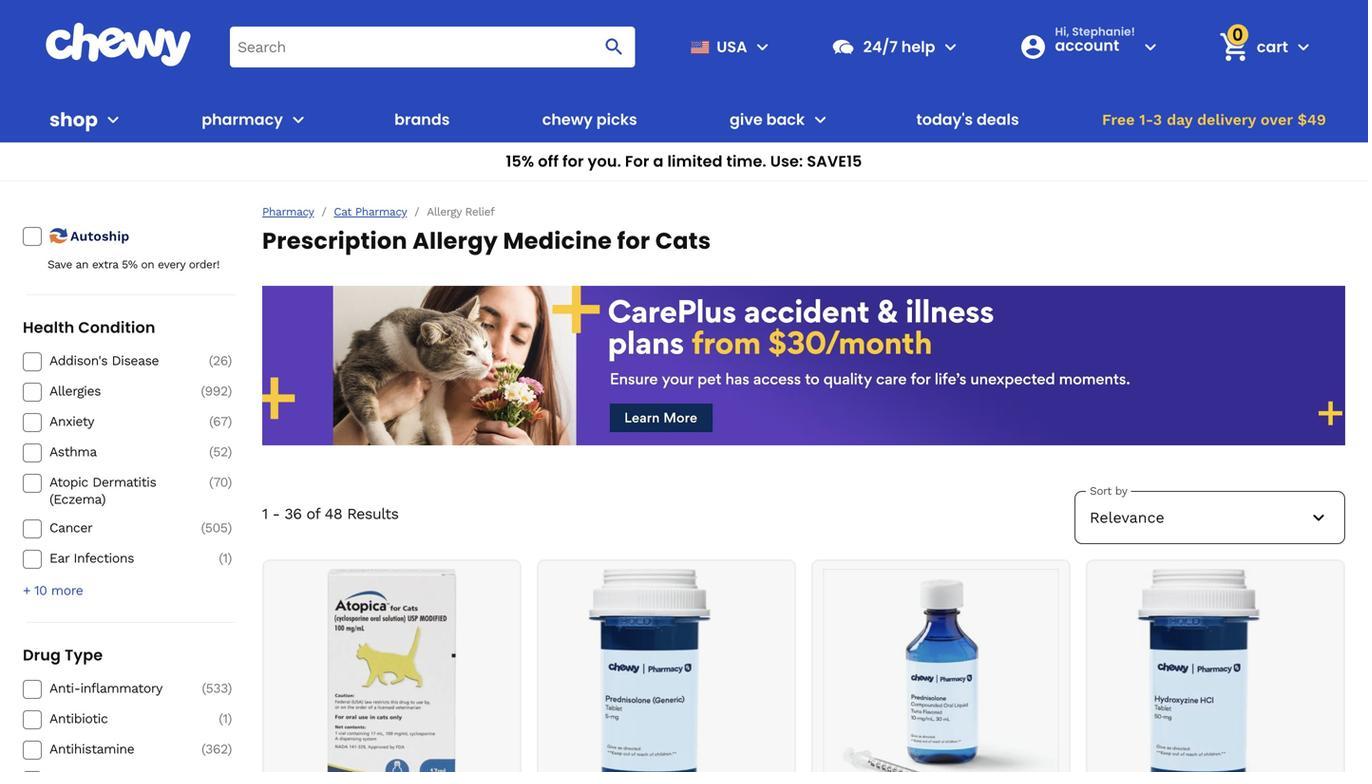 Task type: vqa. For each thing, say whether or not it's contained in the screenshot.


Task type: describe. For each thing, give the bounding box(es) containing it.
hydroxyzine hcl (generic) tablets, 50-mg, 60 tablets image
[[1098, 569, 1333, 772]]

1-
[[1139, 111, 1153, 129]]

back
[[766, 109, 805, 130]]

picks
[[596, 109, 637, 130]]

day
[[1167, 111, 1193, 129]]

5%
[[122, 258, 137, 271]]

delivery
[[1197, 111, 1256, 129]]

prednisolone (generic) tablets, 5-mg, 60 tablets image
[[549, 569, 784, 772]]

anxiety link
[[49, 413, 184, 430]]

allergy relief
[[427, 205, 494, 219]]

( 533 )
[[202, 681, 232, 697]]

) for anti-inflammatory
[[228, 681, 232, 697]]

( for allergies
[[201, 383, 205, 399]]

cancer
[[49, 520, 92, 536]]

533
[[206, 681, 228, 697]]

medicine
[[503, 225, 612, 257]]

0
[[1232, 23, 1243, 47]]

992
[[205, 383, 228, 399]]

+
[[23, 583, 30, 599]]

chewy home image
[[45, 23, 192, 67]]

ear infections link
[[49, 550, 184, 567]]

chewy
[[542, 109, 593, 130]]

dermatitis
[[92, 475, 156, 490]]

) for ear infections
[[228, 551, 232, 566]]

1 - 36 of 48 results
[[262, 505, 399, 523]]

save
[[48, 258, 72, 271]]

allergies link
[[49, 383, 184, 400]]

save15​
[[807, 151, 862, 172]]

1 pharmacy from the left
[[262, 205, 314, 219]]

antibiotic
[[49, 711, 108, 727]]

drug
[[23, 645, 61, 666]]

give back link
[[722, 97, 805, 143]]

more
[[51, 583, 83, 599]]

brands link
[[387, 97, 457, 143]]

36
[[284, 505, 302, 523]]

) for addison's disease
[[228, 353, 232, 369]]

1 for ear infections
[[223, 551, 228, 566]]

anxiety
[[49, 414, 94, 429]]

( 70 )
[[209, 475, 232, 490]]

( for atopic dermatitis (eczema)
[[209, 475, 213, 490]]

give
[[730, 109, 763, 130]]

stephanie!
[[1072, 24, 1135, 39]]

account menu image
[[1139, 35, 1162, 58]]

type
[[65, 645, 103, 666]]

free
[[1102, 111, 1135, 129]]

account
[[1055, 35, 1119, 56]]

) for antihistamine
[[228, 742, 232, 757]]

1 for antibiotic
[[223, 711, 228, 727]]

( for antibiotic
[[219, 711, 223, 727]]

chewy support image
[[831, 34, 856, 59]]

( 67 )
[[209, 414, 232, 429]]

cat pharmacy
[[334, 205, 407, 219]]

( 52 )
[[209, 444, 232, 460]]

save an extra 5% on every order!
[[48, 258, 220, 271]]

52
[[213, 444, 228, 460]]

addison's disease
[[49, 353, 159, 369]]

( 26 )
[[209, 353, 232, 369]]

menu image for usa popup button
[[751, 35, 774, 58]]

2 pharmacy from the left
[[355, 205, 407, 219]]

off
[[538, 151, 559, 172]]

health condition
[[23, 317, 155, 338]]

infections
[[73, 551, 134, 566]]

0 vertical spatial allergy
[[427, 205, 461, 219]]

cart
[[1257, 36, 1288, 57]]

( for antihistamine
[[201, 742, 205, 757]]

cats
[[655, 225, 711, 257]]

over
[[1261, 111, 1293, 129]]

) for anxiety
[[228, 414, 232, 429]]

autoship link
[[48, 224, 184, 247]]

hi,
[[1055, 24, 1069, 39]]

antihistamine
[[49, 742, 134, 757]]

deals
[[977, 109, 1019, 130]]

48
[[325, 505, 342, 523]]

extra
[[92, 258, 118, 271]]

limited
[[667, 151, 723, 172]]

) for allergies
[[228, 383, 232, 399]]

atopic
[[49, 475, 88, 490]]

( 992 )
[[201, 383, 232, 399]]

) for antibiotic
[[228, 711, 232, 727]]

for
[[625, 151, 649, 172]]

for inside "popup button"
[[562, 151, 584, 172]]

24/7 help link
[[823, 24, 935, 70]]

asthma
[[49, 444, 97, 460]]

antibiotic link
[[49, 711, 184, 728]]

addison's
[[49, 353, 108, 369]]

drug type
[[23, 645, 103, 666]]

give back
[[730, 109, 805, 130]]

( for ear infections
[[219, 551, 223, 566]]

-
[[272, 505, 280, 523]]

10
[[34, 583, 47, 599]]

a
[[653, 151, 664, 172]]

cart menu image
[[1292, 35, 1315, 58]]

1 vertical spatial for
[[617, 225, 650, 257]]



Task type: locate. For each thing, give the bounding box(es) containing it.
free 1-3 day delivery over $49
[[1102, 111, 1326, 129]]

1 vertical spatial ( 1 )
[[219, 711, 232, 727]]

pharmacy right cat
[[355, 205, 407, 219]]

menu image inside 'shop' dropdown button
[[102, 108, 124, 131]]

menu image for 'shop' dropdown button
[[102, 108, 124, 131]]

asthma link
[[49, 444, 184, 461]]

chewy picks link
[[535, 97, 645, 143]]

menu image right usa
[[751, 35, 774, 58]]

time.
[[726, 151, 767, 172]]

allergy
[[427, 205, 461, 219], [412, 225, 498, 257]]

1 horizontal spatial menu image
[[751, 35, 774, 58]]

0 horizontal spatial menu image
[[102, 108, 124, 131]]

hi, stephanie! account
[[1055, 24, 1135, 56]]

15% off for you. for a limited time. use: save15​ button
[[0, 143, 1368, 181]]

+ 10 more
[[23, 583, 83, 599]]

ear infections
[[49, 551, 134, 566]]

( for anti-inflammatory
[[202, 681, 206, 697]]

order!
[[189, 258, 220, 271]]

1 ) from the top
[[228, 353, 232, 369]]

items image
[[1217, 30, 1251, 64]]

( 1 )
[[219, 551, 232, 566], [219, 711, 232, 727]]

) for atopic dermatitis (eczema)
[[228, 475, 232, 490]]

usa button
[[683, 24, 774, 70]]

prescription allergy medicine for cats
[[262, 225, 711, 257]]

pharmacy
[[202, 109, 283, 130]]

help
[[901, 36, 935, 57]]

7 ) from the top
[[228, 551, 232, 566]]

use:
[[770, 151, 803, 172]]

10 ) from the top
[[228, 742, 232, 757]]

anti-inflammatory link
[[49, 680, 184, 698]]

every
[[158, 258, 185, 271]]

anti-
[[49, 681, 80, 697]]

autoship
[[70, 228, 130, 244]]

1 down ( 533 )
[[223, 711, 228, 727]]

an
[[76, 258, 88, 271]]

free 1-3 day delivery over $49 button
[[1096, 97, 1332, 143]]

0 vertical spatial ( 1 )
[[219, 551, 232, 566]]

$49
[[1298, 111, 1326, 129]]

( 1 ) down ( 533 )
[[219, 711, 232, 727]]

)
[[228, 353, 232, 369], [228, 383, 232, 399], [228, 414, 232, 429], [228, 444, 232, 460], [228, 475, 232, 490], [228, 520, 232, 536], [228, 551, 232, 566], [228, 681, 232, 697], [228, 711, 232, 727], [228, 742, 232, 757]]

( 1 ) for ear infections
[[219, 551, 232, 566]]

2 ) from the top
[[228, 383, 232, 399]]

allergies
[[49, 383, 101, 399]]

1 horizontal spatial pharmacy
[[355, 205, 407, 219]]

8 ) from the top
[[228, 681, 232, 697]]

( for anxiety
[[209, 414, 213, 429]]

help menu image
[[939, 35, 962, 58]]

pharmacy left cat
[[262, 205, 314, 219]]

cancer link
[[49, 520, 184, 537]]

( for cancer
[[201, 520, 205, 536]]

pharmacy menu image
[[287, 108, 310, 131]]

1 vertical spatial allergy
[[412, 225, 498, 257]]

2 ( 1 ) from the top
[[219, 711, 232, 727]]

1 vertical spatial 1
[[223, 551, 228, 566]]

allergy down allergy relief
[[412, 225, 498, 257]]

menu image right shop
[[102, 108, 124, 131]]

careplus accident and illness plans from thirty dollars a month. ensure your pet has access to quality care for life's unexpected moments. learn more. image
[[262, 286, 1345, 446]]

pharmacy link
[[262, 205, 314, 219]]

15% off for you. for a limited time. use: save15​
[[506, 151, 862, 172]]

0 vertical spatial for
[[562, 151, 584, 172]]

ear
[[49, 551, 69, 566]]

1 down ( 505 )
[[223, 551, 228, 566]]

cat
[[334, 205, 352, 219]]

15%
[[506, 151, 534, 172]]

atopic dermatitis (eczema)
[[49, 475, 156, 507]]

1 vertical spatial menu image
[[102, 108, 124, 131]]

( for addison's disease
[[209, 353, 213, 369]]

prescription
[[262, 225, 407, 257]]

3 ) from the top
[[228, 414, 232, 429]]

give back menu image
[[809, 108, 832, 131]]

24/7
[[863, 36, 898, 57]]

anti-inflammatory
[[49, 681, 162, 697]]

9 ) from the top
[[228, 711, 232, 727]]

( 1 ) down ( 505 )
[[219, 551, 232, 566]]

) for cancer
[[228, 520, 232, 536]]

of
[[306, 505, 320, 523]]

allergy left relief
[[427, 205, 461, 219]]

submit search image
[[603, 35, 626, 58]]

usa
[[717, 36, 747, 57]]

1 horizontal spatial for
[[617, 225, 650, 257]]

) for asthma
[[228, 444, 232, 460]]

for left cats
[[617, 225, 650, 257]]

results
[[347, 505, 399, 523]]

5 ) from the top
[[228, 475, 232, 490]]

you.
[[588, 151, 621, 172]]

0 horizontal spatial pharmacy
[[262, 205, 314, 219]]

antihistamine link
[[49, 741, 184, 758]]

pharmacy link
[[194, 97, 283, 143]]

relief
[[465, 205, 494, 219]]

4 ) from the top
[[228, 444, 232, 460]]

2 vertical spatial 1
[[223, 711, 228, 727]]

0 vertical spatial menu image
[[751, 35, 774, 58]]

Search text field
[[230, 26, 635, 67]]

1 left '-'
[[262, 505, 268, 523]]

0 horizontal spatial for
[[562, 151, 584, 172]]

site banner
[[0, 0, 1368, 181]]

( for asthma
[[209, 444, 213, 460]]

inflammatory
[[80, 681, 162, 697]]

health
[[23, 317, 74, 338]]

atopica (cyclosporine) oral solution for cats, 100 mg/ml, 17-ml image
[[274, 569, 510, 772]]

shop button
[[49, 97, 124, 143]]

pharmacy
[[262, 205, 314, 219], [355, 205, 407, 219]]

(
[[209, 353, 213, 369], [201, 383, 205, 399], [209, 414, 213, 429], [209, 444, 213, 460], [209, 475, 213, 490], [201, 520, 205, 536], [219, 551, 223, 566], [202, 681, 206, 697], [219, 711, 223, 727], [201, 742, 205, 757]]

3
[[1153, 111, 1162, 129]]

1 ( 1 ) from the top
[[219, 551, 232, 566]]

6 ) from the top
[[228, 520, 232, 536]]

0 vertical spatial 1
[[262, 505, 268, 523]]

26
[[213, 353, 228, 369]]

prednisolone compounded oral liquid tuna flavored for dogs & cats, 10-mg/ml, 30 ml image
[[823, 569, 1059, 772]]

24/7 help
[[863, 36, 935, 57]]

67
[[213, 414, 228, 429]]

for right "off"
[[562, 151, 584, 172]]

(eczema)
[[49, 492, 106, 507]]

( 1 ) for antibiotic
[[219, 711, 232, 727]]

menu image inside usa popup button
[[751, 35, 774, 58]]

Product search field
[[230, 26, 635, 67]]

atopic dermatitis (eczema) link
[[49, 474, 184, 508]]

( 362 )
[[201, 742, 232, 757]]

362
[[205, 742, 228, 757]]

menu image
[[751, 35, 774, 58], [102, 108, 124, 131]]

cat pharmacy link
[[334, 205, 407, 219]]



